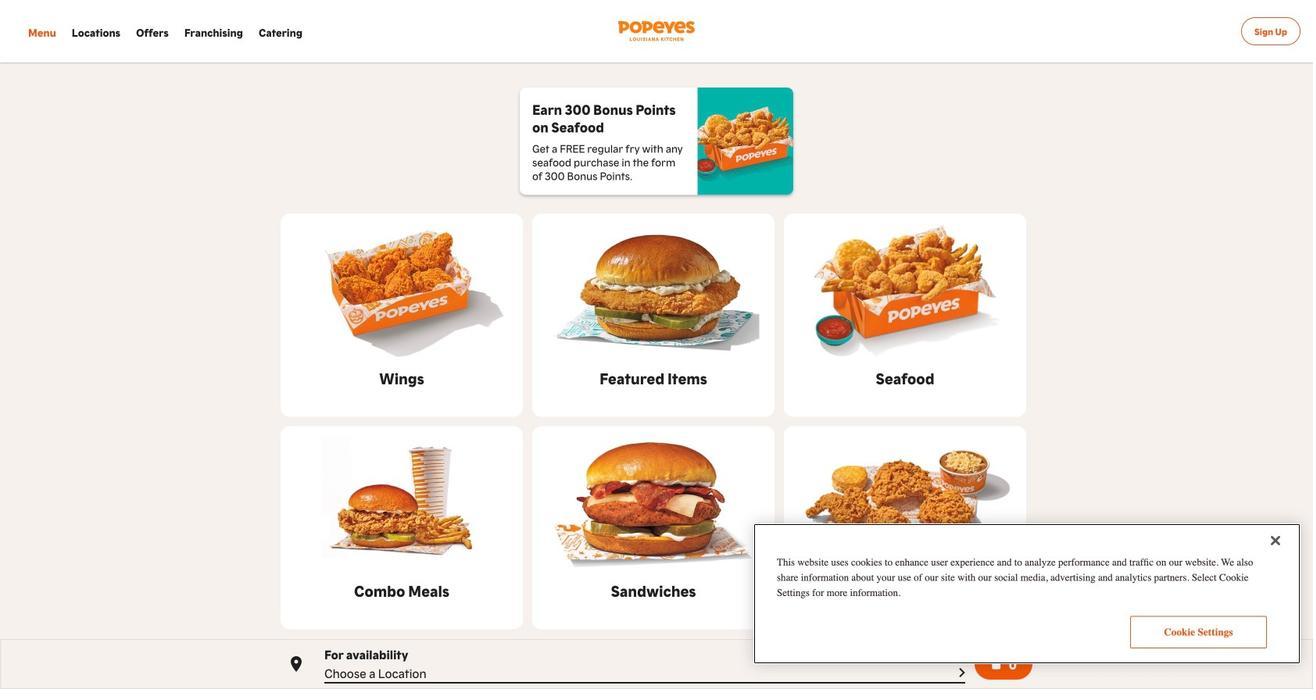 Task type: vqa. For each thing, say whether or not it's contained in the screenshot.
the 'Catch your favorite!' image
no



Task type: describe. For each thing, give the bounding box(es) containing it.
heading for "featured items" image
[[600, 367, 707, 389]]

freshly prepared bonafide chicken image
[[784, 433, 1026, 573]]

wings image
[[281, 220, 523, 361]]

featured items image
[[532, 220, 775, 361]]

earn 300 bonus points on seafood image
[[698, 88, 793, 195]]

chicken sandwich image
[[532, 433, 775, 573]]



Task type: locate. For each thing, give the bounding box(es) containing it.
classic chicken sandwich & cajun fries image
[[281, 433, 523, 573]]

heading for wings image
[[379, 367, 424, 389]]

heading for classic chicken sandwich & cajun fries image
[[354, 580, 449, 601]]

heading for seafood image
[[876, 367, 935, 389]]

heading
[[532, 100, 685, 135], [379, 367, 424, 389], [600, 367, 707, 389], [876, 367, 935, 389], [354, 580, 449, 601], [611, 580, 696, 601], [840, 580, 971, 601]]

seafood image
[[784, 220, 1026, 361]]

heading for the "freshly prepared bonafide chicken" image
[[840, 580, 971, 601]]

heading for chicken sandwich image
[[611, 580, 696, 601]]



